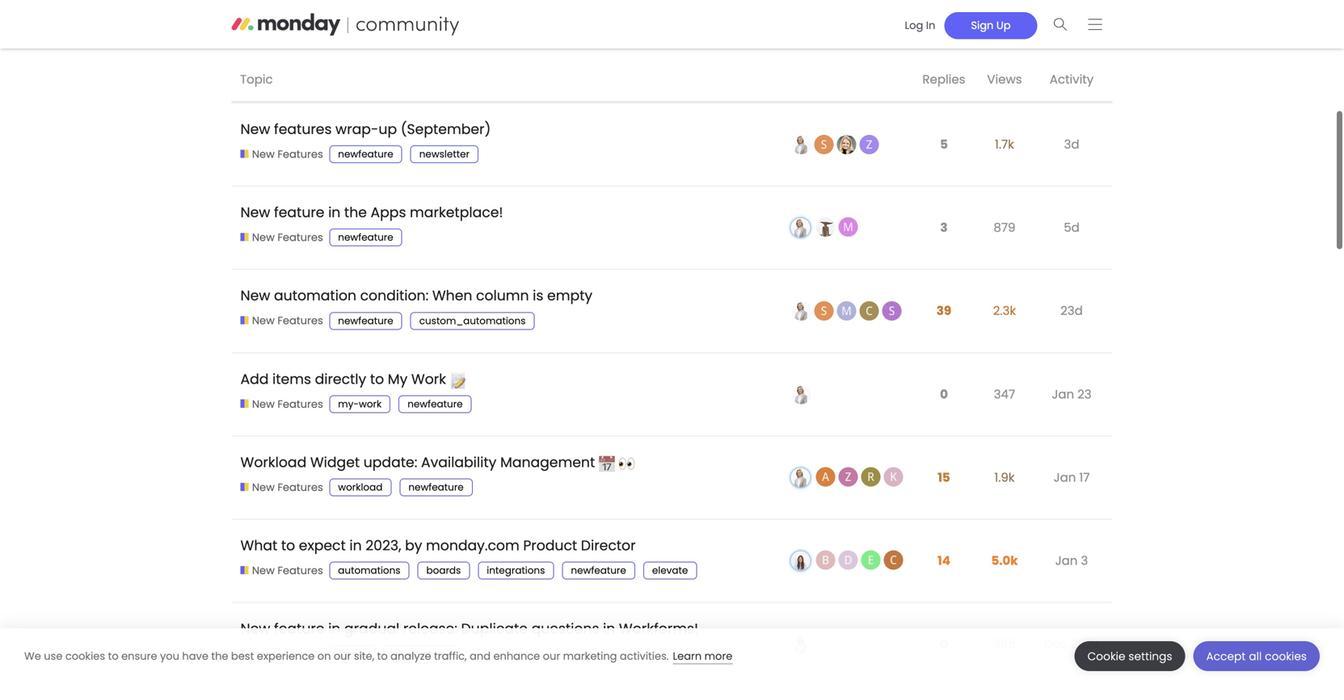 Task type: locate. For each thing, give the bounding box(es) containing it.
features down workload
[[278, 480, 323, 495]]

0 for new feature in gradual release: duplicate questions in workforms!
[[940, 636, 948, 653]]

in left 2023,
[[350, 536, 362, 556]]

jan 23 link
[[1048, 374, 1096, 415]]

new features link down workload
[[240, 480, 323, 495]]

1 vertical spatial 3
[[1081, 553, 1088, 570]]

newfeature link
[[329, 146, 402, 163], [329, 229, 402, 247], [329, 312, 402, 330], [399, 396, 472, 413], [400, 479, 473, 497], [562, 562, 635, 580], [383, 646, 456, 663]]

empty
[[547, 286, 593, 306]]

tags list down the my
[[329, 396, 480, 413]]

tags list down update:
[[329, 479, 481, 497]]

jan 23
[[1052, 386, 1092, 403]]

enhance
[[493, 649, 540, 664]]

6 new features link from the top
[[240, 564, 323, 579]]

tori breen - frequent poster image
[[814, 135, 834, 154]]

bennett killmer - frequent poster image
[[816, 551, 835, 570]]

the inside dialog
[[211, 649, 228, 664]]

tags list for my
[[329, 396, 480, 413]]

1 new features link from the top
[[240, 147, 323, 162]]

mari olsen - frequent poster image
[[837, 302, 856, 321]]

features for new features wrap-up (september)
[[278, 147, 323, 162]]

workload
[[338, 481, 383, 494]]

5 tags list from the top
[[329, 479, 481, 497]]

0 vertical spatial jan
[[1052, 386, 1074, 403]]

2 0 button from the top
[[936, 627, 952, 663]]

3 inside 'link'
[[1081, 553, 1088, 570]]

4 new features link from the top
[[240, 397, 323, 412]]

log in button
[[896, 12, 944, 39]]

log in
[[905, 18, 936, 33]]

1 tags list from the top
[[329, 146, 487, 163]]

0 vertical spatial 3
[[940, 219, 948, 236]]

new feature in gradual release: duplicate questions in workforms!
[[240, 620, 698, 639]]

cookies inside accept all cookies button
[[1265, 649, 1307, 664]]

2 cookies from the left
[[1265, 649, 1307, 664]]

new features link for new automation condition: when column is empty
[[240, 314, 323, 329]]

0 button left "385"
[[936, 627, 952, 663]]

the left apps
[[344, 203, 367, 222]]

tags list down new feature in the apps marketplace! at top left
[[329, 229, 410, 247]]

bianca taylor - original poster, most recent poster image left jake n - frequent poster image
[[790, 217, 811, 239]]

23d
[[1061, 302, 1083, 320]]

features for add items directly to my work
[[278, 397, 323, 412]]

new features wrap-up (september)
[[240, 120, 491, 139]]

our
[[334, 649, 351, 664], [543, 649, 560, 664]]

tags list for release:
[[329, 646, 464, 663]]

2 feature from the top
[[274, 620, 325, 639]]

15 button
[[934, 460, 954, 496]]

tags list containing workload
[[329, 479, 481, 497]]

0 vertical spatial feature
[[274, 203, 325, 222]]

3 left 879
[[940, 219, 948, 236]]

new features link up automation
[[240, 230, 323, 245]]

jan right 5.0k
[[1055, 553, 1078, 570]]

4 new features from the top
[[252, 397, 323, 412]]

7 new features link from the top
[[240, 647, 323, 662]]

soroh donn - most recent poster image
[[882, 302, 902, 321]]

views
[[987, 71, 1022, 88]]

new features link for new features wrap-up (september)
[[240, 147, 323, 162]]

new features left forms
[[252, 647, 323, 662]]

use
[[44, 649, 63, 664]]

ensure
[[121, 649, 157, 664]]

site,
[[354, 649, 374, 664]]

7 features from the top
[[278, 647, 323, 662]]

3d link
[[1060, 124, 1084, 165]]

sign up
[[971, 18, 1011, 33]]

0 horizontal spatial cookies
[[65, 649, 105, 664]]

marketing
[[563, 649, 617, 664]]

2 bianca taylor - original poster, most recent poster image from the top
[[792, 635, 811, 655]]

zack kendall - most recent poster image
[[860, 135, 879, 154]]

work
[[411, 370, 446, 389]]

0 vertical spatial 0 button
[[936, 377, 952, 413]]

features down expect
[[278, 564, 323, 578]]

2 tags list from the top
[[329, 229, 410, 247]]

wrap-
[[335, 120, 379, 139]]

bianca taylor - original poster, most recent poster image for workload widget update: availability management
[[790, 468, 811, 489]]

newsletter link
[[410, 146, 479, 163]]

features down automation
[[278, 314, 323, 328]]

1 0 button from the top
[[936, 377, 952, 413]]

have
[[182, 649, 208, 664]]

2 bianca taylor - original poster, most recent poster image from the top
[[790, 468, 811, 489]]

1 vertical spatial bianca taylor - original poster, most recent poster image
[[790, 468, 811, 489]]

features down features
[[278, 147, 323, 162]]

new features link down features
[[240, 147, 323, 162]]

jan
[[1052, 386, 1074, 403], [1054, 469, 1076, 487], [1055, 553, 1078, 570]]

cookies for all
[[1265, 649, 1307, 664]]

new features down items
[[252, 397, 323, 412]]

1.7k
[[995, 136, 1014, 153]]

features for what to expect in 2023, by monday.com product director
[[278, 564, 323, 578]]

features
[[278, 147, 323, 162], [278, 230, 323, 245], [278, 314, 323, 328], [278, 397, 323, 412], [278, 480, 323, 495], [278, 564, 323, 578], [278, 647, 323, 662]]

learn more link
[[673, 649, 733, 665]]

tags list for management
[[329, 479, 481, 497]]

2 features from the top
[[278, 230, 323, 245]]

tags list containing my-work
[[329, 396, 480, 413]]

1 horizontal spatial 3
[[1081, 553, 1088, 570]]

1 vertical spatial 0 button
[[936, 627, 952, 663]]

new feature in the apps marketplace!
[[240, 203, 503, 222]]

1 cookies from the left
[[65, 649, 105, 664]]

1 bianca taylor - original poster, most recent poster image from the top
[[792, 385, 811, 404]]

1 vertical spatial jan
[[1054, 469, 1076, 487]]

0 horizontal spatial our
[[334, 649, 351, 664]]

new features link for what to expect in 2023, by monday.com product director
[[240, 564, 323, 579]]

cookies right use
[[65, 649, 105, 664]]

tags list containing automations
[[329, 562, 705, 580]]

the left best on the bottom left of the page
[[211, 649, 228, 664]]

6 features from the top
[[278, 564, 323, 578]]

new features link down items
[[240, 397, 323, 412]]

my-work link
[[329, 396, 391, 413]]

newfeature link down new feature in the apps marketplace! at top left
[[329, 229, 402, 247]]

new features up automation
[[252, 230, 323, 245]]

our down questions
[[543, 649, 560, 664]]

bianca taylor - original poster, most recent poster image
[[792, 385, 811, 404], [792, 635, 811, 655]]

automation
[[274, 286, 356, 306]]

1 vertical spatial feature
[[274, 620, 325, 639]]

new features down features
[[252, 147, 323, 162]]

2 new features from the top
[[252, 230, 323, 245]]

cody - frequent poster image
[[860, 302, 879, 321]]

cookies right all
[[1265, 649, 1307, 664]]

1 vertical spatial bianca taylor - original poster, most recent poster image
[[792, 635, 811, 655]]

0 vertical spatial bianca taylor - original poster, most recent poster image
[[792, 385, 811, 404]]

features down items
[[278, 397, 323, 412]]

4 tags list from the top
[[329, 396, 480, 413]]

accept all cookies button
[[1194, 642, 1320, 672]]

0 left "385"
[[940, 636, 948, 653]]

newfeature down new feature in the apps marketplace! at top left
[[338, 231, 393, 244]]

search image
[[1054, 18, 1068, 30]]

1 new features from the top
[[252, 147, 323, 162]]

features left forms
[[278, 647, 323, 662]]

3 tags list from the top
[[329, 312, 543, 330]]

2 vertical spatial jan
[[1055, 553, 1078, 570]]

settings
[[1129, 649, 1173, 664]]

jan for workload widget update: availability management
[[1054, 469, 1076, 487]]

1 horizontal spatial our
[[543, 649, 560, 664]]

cookie settings button
[[1075, 642, 1185, 672]]

dialog
[[0, 629, 1344, 685]]

in up on
[[328, 620, 341, 639]]

bianca taylor - original poster, most recent poster image
[[790, 217, 811, 239], [790, 468, 811, 489]]

5 new features from the top
[[252, 480, 323, 495]]

feature for the
[[274, 203, 325, 222]]

385
[[994, 636, 1016, 653]]

bianca taylor - original poster, most recent poster image for add items directly to my work
[[792, 385, 811, 404]]

jan left 17 at the right bottom
[[1054, 469, 1076, 487]]

newfeature link down release:
[[383, 646, 456, 663]]

sign
[[971, 18, 994, 33]]

1 our from the left
[[334, 649, 351, 664]]

jan 3 link
[[1051, 540, 1092, 582]]

0 vertical spatial bianca taylor - original poster, most recent poster image
[[790, 217, 811, 239]]

features up automation
[[278, 230, 323, 245]]

my-
[[338, 398, 359, 411]]

tags list for column
[[329, 312, 543, 330]]

workload widget update: availability management link
[[240, 441, 635, 485]]

jan 17 link
[[1050, 457, 1094, 499]]

the
[[344, 203, 367, 222], [211, 649, 228, 664]]

dec 2023
[[1044, 636, 1100, 653]]

3 new features from the top
[[252, 314, 323, 328]]

1 horizontal spatial cookies
[[1265, 649, 1307, 664]]

1 bianca taylor - original poster, most recent poster image from the top
[[790, 217, 811, 239]]

availability
[[421, 453, 497, 472]]

2 new features link from the top
[[240, 230, 323, 245]]

tags list containing forms
[[329, 646, 464, 663]]

879
[[994, 219, 1016, 236]]

3 features from the top
[[278, 314, 323, 328]]

jan 3
[[1055, 553, 1088, 570]]

newfeature
[[338, 148, 393, 161], [338, 231, 393, 244], [338, 314, 393, 328], [408, 398, 463, 411], [408, 481, 464, 494], [571, 564, 626, 578], [392, 648, 447, 661]]

3 new features link from the top
[[240, 314, 323, 329]]

workload
[[240, 453, 307, 472]]

4 features from the top
[[278, 397, 323, 412]]

3 right 5.0k
[[1081, 553, 1088, 570]]

6 tags list from the top
[[329, 562, 705, 580]]

7 tags list from the top
[[329, 646, 464, 663]]

1 vertical spatial 0
[[940, 636, 948, 653]]

0 left 347
[[940, 386, 948, 403]]

menu image
[[1088, 18, 1102, 30]]

new features link for new feature in the apps marketplace!
[[240, 230, 323, 245]]

replies
[[923, 71, 966, 88]]

posters element
[[788, 58, 914, 102]]

custom_automations
[[419, 314, 526, 328]]

0 horizontal spatial 3
[[940, 219, 948, 236]]

and
[[470, 649, 491, 664]]

new features link down what
[[240, 564, 323, 579]]

to left the my
[[370, 370, 384, 389]]

newfeature down condition:
[[338, 314, 393, 328]]

jan left 23
[[1052, 386, 1074, 403]]

0 vertical spatial 0
[[940, 386, 948, 403]]

sami aviles - frequent poster image
[[814, 302, 834, 321]]

1 features from the top
[[278, 147, 323, 162]]

features for new feature in the apps marketplace!
[[278, 230, 323, 245]]

what
[[240, 536, 277, 556]]

bianca taylor - original poster, most recent poster image left amanda - frequent poster 'image'
[[790, 468, 811, 489]]

6 new features from the top
[[252, 564, 323, 578]]

new features for what to expect in 2023, by monday.com product director
[[252, 564, 323, 578]]

5 features from the top
[[278, 480, 323, 495]]

3d
[[1064, 136, 1079, 153]]

richard  - frequent poster image
[[861, 468, 881, 487]]

new features link left forms link
[[240, 647, 323, 662]]

new features down workload
[[252, 480, 323, 495]]

5 new features link from the top
[[240, 480, 323, 495]]

tags list
[[329, 146, 487, 163], [329, 229, 410, 247], [329, 312, 543, 330], [329, 396, 480, 413], [329, 479, 481, 497], [329, 562, 705, 580], [329, 646, 464, 663]]

1 vertical spatial the
[[211, 649, 228, 664]]

chance skinner - frequent poster image
[[884, 551, 903, 570]]

newfeature down release:
[[392, 648, 447, 661]]

new features link for workload widget update: availability management
[[240, 480, 323, 495]]

new features link down automation
[[240, 314, 323, 329]]

7 new features from the top
[[252, 647, 323, 662]]

automations
[[338, 564, 401, 578]]

our right on
[[334, 649, 351, 664]]

tags list down when
[[329, 312, 543, 330]]

tags list down gradual
[[329, 646, 464, 663]]

best
[[231, 649, 254, 664]]

tags list down product
[[329, 562, 705, 580]]

navigation
[[890, 7, 1113, 42]]

newfeature link down new features wrap-up (september)
[[329, 146, 402, 163]]

14 button
[[934, 543, 955, 580]]

we
[[24, 649, 41, 664]]

items
[[272, 370, 311, 389]]

cookie settings
[[1088, 649, 1173, 664]]

update:
[[364, 453, 417, 472]]

traffic,
[[434, 649, 467, 664]]

3
[[940, 219, 948, 236], [1081, 553, 1088, 570]]

0 vertical spatial the
[[344, 203, 367, 222]]

0 button left 347
[[936, 377, 952, 413]]

1 0 from the top
[[940, 386, 948, 403]]

2 0 from the top
[[940, 636, 948, 653]]

0 horizontal spatial the
[[211, 649, 228, 664]]

in
[[328, 203, 341, 222], [350, 536, 362, 556], [328, 620, 341, 639], [603, 620, 615, 639]]

tags list down 'up'
[[329, 146, 487, 163]]

analyze
[[391, 649, 431, 664]]

erik morton - frequent poster image
[[861, 551, 881, 570]]

in left apps
[[328, 203, 341, 222]]

jan for add items directly to my work
[[1052, 386, 1074, 403]]

1 feature from the top
[[274, 203, 325, 222]]

condition:
[[360, 286, 429, 306]]

new feature in gradual release: duplicate questions in workforms! link
[[240, 608, 698, 651]]

new features down automation
[[252, 314, 323, 328]]

director
[[581, 536, 636, 556]]

new features for add items directly to my work
[[252, 397, 323, 412]]

new features down what
[[252, 564, 323, 578]]



Task type: vqa. For each thing, say whether or not it's contained in the screenshot.
Bianca Taylor - Original Poster Image related to New features wrap-up (September)
yes



Task type: describe. For each thing, give the bounding box(es) containing it.
when
[[432, 286, 472, 306]]

gradual
[[344, 620, 400, 639]]

views button
[[974, 58, 1035, 102]]

experience
[[257, 649, 315, 664]]

1.9k
[[995, 469, 1015, 487]]

bianca taylor - original poster, most recent poster image for new feature in gradual release: duplicate questions in workforms!
[[792, 635, 811, 655]]

work
[[359, 398, 382, 411]]

activity
[[1050, 71, 1094, 88]]

newsletter
[[419, 148, 470, 161]]

questions
[[531, 620, 599, 639]]

sign up button
[[944, 12, 1038, 39]]

2 our from the left
[[543, 649, 560, 664]]

23
[[1078, 386, 1092, 403]]

1 horizontal spatial the
[[344, 203, 367, 222]]

more
[[705, 649, 733, 664]]

2023
[[1071, 636, 1100, 653]]

cookies for use
[[65, 649, 105, 664]]

newfeature link down 'workload widget update: availability management'
[[400, 479, 473, 497]]

workforms!
[[619, 620, 698, 639]]

log
[[905, 18, 923, 33]]

features for new automation condition: when column is empty
[[278, 314, 323, 328]]

workload widget update: availability management
[[240, 453, 599, 472]]

is
[[533, 286, 544, 306]]

myrrh winston - frequent poster image
[[839, 217, 858, 237]]

replies button
[[914, 58, 974, 102]]

3 inside button
[[940, 219, 948, 236]]

new features link for new feature in gradual release: duplicate questions in workforms!
[[240, 647, 323, 662]]

my
[[388, 370, 408, 389]]

integrations link
[[478, 562, 554, 580]]

bianca taylor - original poster image
[[792, 302, 811, 321]]

15
[[938, 469, 950, 487]]

tags list for apps
[[329, 229, 410, 247]]

on
[[317, 649, 331, 664]]

accept
[[1206, 649, 1246, 664]]

activity button
[[1035, 58, 1113, 102]]

bianca taylor - original poster image
[[792, 135, 811, 154]]

activities.
[[620, 649, 669, 664]]

features for workload widget update: availability management
[[278, 480, 323, 495]]

dec 2023 link
[[1040, 624, 1104, 665]]

newfeature down director
[[571, 564, 626, 578]]

integrations
[[487, 564, 545, 578]]

cookie
[[1088, 649, 1126, 664]]

topic
[[240, 71, 273, 88]]

in
[[926, 18, 936, 33]]

accept all cookies
[[1206, 649, 1307, 664]]

new features for new feature in gradual release: duplicate questions in workforms!
[[252, 647, 323, 662]]

5 button
[[936, 126, 952, 163]]

newfeature down new features wrap-up (september)
[[338, 148, 393, 161]]

workload link
[[329, 479, 391, 497]]

newfeature link down work
[[399, 396, 472, 413]]

tags list for (september)
[[329, 146, 487, 163]]

feature for gradual
[[274, 620, 325, 639]]

kasper husted - frequent poster image
[[884, 468, 903, 487]]

to right what
[[281, 536, 295, 556]]

what to expect in 2023, by monday.com product director
[[240, 536, 636, 556]]

boards link
[[418, 562, 470, 580]]

new features for new automation condition: when column is empty
[[252, 314, 323, 328]]

jan for what to expect in 2023, by monday.com product director
[[1055, 553, 1078, 570]]

what to expect in 2023, by monday.com product director link
[[240, 524, 636, 568]]

14
[[938, 553, 950, 570]]

newfeature down 'workload widget update: availability management'
[[408, 481, 464, 494]]

elevate link
[[643, 562, 697, 580]]

0 button for add items directly to my work
[[936, 377, 952, 413]]

learn
[[673, 649, 702, 664]]

up
[[997, 18, 1011, 33]]

duplicate
[[461, 620, 528, 639]]

widget
[[310, 453, 360, 472]]

forms
[[338, 648, 366, 661]]

0 for add items directly to my work
[[940, 386, 948, 403]]

5
[[940, 136, 948, 153]]

boards
[[426, 564, 461, 578]]

automations link
[[329, 562, 409, 580]]

2023,
[[366, 536, 401, 556]]

monday community forum image
[[232, 13, 490, 36]]

jake n - frequent poster image
[[816, 217, 835, 237]]

new features for new feature in the apps marketplace!
[[252, 230, 323, 245]]

to left ensure
[[108, 649, 119, 664]]

duong  - frequent poster image
[[839, 551, 858, 570]]

management
[[500, 453, 595, 472]]

17
[[1079, 469, 1090, 487]]

3 button
[[936, 210, 952, 246]]

features
[[274, 120, 332, 139]]

(september)
[[401, 120, 491, 139]]

new features link for add items directly to my work
[[240, 397, 323, 412]]

navigation containing log in
[[890, 7, 1113, 42]]

to right site, at the left
[[377, 649, 388, 664]]

0 button for new feature in gradual release: duplicate questions in workforms!
[[936, 627, 952, 663]]

ziad fokeladeh - frequent poster image
[[839, 468, 858, 487]]

347
[[994, 386, 1015, 403]]

newfeature link down condition:
[[329, 312, 402, 330]]

amanda - frequent poster image
[[816, 468, 835, 487]]

forms link
[[329, 646, 375, 663]]

23d link
[[1057, 290, 1087, 332]]

apps
[[371, 203, 406, 222]]

all
[[1249, 649, 1262, 664]]

bianca taylor - original poster, most recent poster image for new feature in the apps marketplace!
[[790, 217, 811, 239]]

elevate
[[652, 564, 688, 578]]

new features for new features wrap-up (september)
[[252, 147, 323, 162]]

new feature in the apps marketplace! link
[[240, 191, 503, 234]]

up
[[379, 120, 397, 139]]

charlotte kirkham - frequent poster image
[[837, 135, 856, 154]]

jan 17
[[1054, 469, 1090, 487]]

my-work
[[338, 398, 382, 411]]

in up marketing in the left bottom of the page
[[603, 620, 615, 639]]

5d link
[[1060, 207, 1084, 249]]

dialog containing cookie settings
[[0, 629, 1344, 685]]

new features for workload widget update: availability management
[[252, 480, 323, 495]]

newfeature down work
[[408, 398, 463, 411]]

tags list for 2023,
[[329, 562, 705, 580]]

new automation condition: when column is empty link
[[240, 274, 593, 318]]

add items directly to my work
[[240, 370, 450, 389]]

5d
[[1064, 219, 1080, 236]]

newfeature link down director
[[562, 562, 635, 580]]

features for new feature in gradual release: duplicate questions in workforms!
[[278, 647, 323, 662]]

juliette  - original poster, most recent poster image
[[790, 551, 811, 572]]



